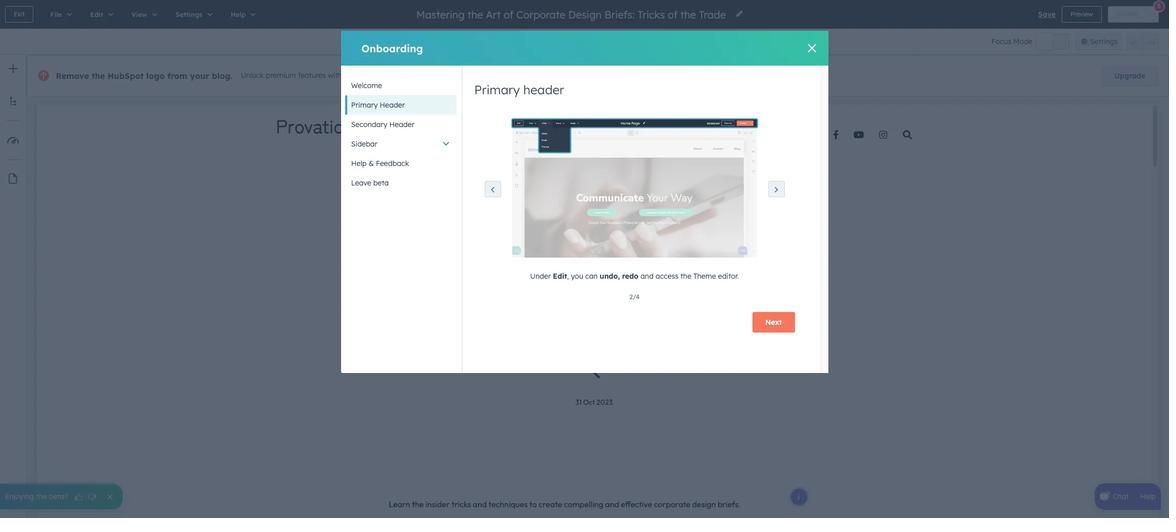 Task type: locate. For each thing, give the bounding box(es) containing it.
help inside the help & feedback button
[[351, 159, 367, 168]]

under edit , you can undo, redo and access the theme editor.
[[530, 272, 739, 281]]

can
[[585, 272, 598, 281]]

header down welcome button
[[380, 101, 405, 110]]

0 vertical spatial help
[[351, 159, 367, 168]]

close image
[[808, 44, 816, 52]]

thumbsup image
[[74, 493, 83, 503]]

3
[[1157, 2, 1160, 9]]

the for hubspot
[[92, 71, 105, 81]]

beta
[[373, 179, 389, 188]]

welcome
[[351, 81, 382, 90]]

enjoying the beta?
[[5, 492, 68, 502]]

and
[[640, 272, 654, 281]]

help left &
[[351, 159, 367, 168]]

settings
[[1090, 37, 1118, 46]]

primary
[[474, 82, 520, 97], [351, 101, 378, 110]]

help & feedback button
[[345, 154, 456, 173]]

primary for primary header
[[474, 82, 520, 97]]

0 horizontal spatial help
[[351, 159, 367, 168]]

primary for primary header
[[351, 101, 378, 110]]

the
[[92, 71, 105, 81], [680, 272, 691, 281], [36, 492, 47, 502]]

1 vertical spatial help
[[1140, 492, 1156, 502]]

hubspot
[[108, 71, 144, 81]]

1 horizontal spatial the
[[92, 71, 105, 81]]

secondary header
[[351, 120, 414, 129]]

beta?
[[49, 492, 68, 502]]

0 vertical spatial primary
[[474, 82, 520, 97]]

welcome button
[[345, 76, 456, 95]]

group
[[1126, 33, 1159, 50]]

help
[[351, 159, 367, 168], [1140, 492, 1156, 502]]

header
[[523, 82, 564, 97]]

primary header
[[474, 82, 564, 97]]

publish group
[[1108, 6, 1159, 23]]

help right chat
[[1140, 492, 1156, 502]]

enjoying
[[5, 492, 34, 502]]

2 horizontal spatial the
[[680, 272, 691, 281]]

1 horizontal spatial help
[[1140, 492, 1156, 502]]

remove the hubspot logo from your blog.
[[56, 71, 233, 81]]

chat
[[1113, 492, 1129, 502]]

the inside button
[[36, 492, 47, 502]]

1 vertical spatial primary
[[351, 101, 378, 110]]

1 horizontal spatial primary
[[474, 82, 520, 97]]

primary inside button
[[351, 101, 378, 110]]

header for secondary header
[[389, 120, 414, 129]]

secondary header button
[[345, 115, 456, 134]]

help for help
[[1140, 492, 1156, 502]]

header down primary header button
[[389, 120, 414, 129]]

header inside button
[[389, 120, 414, 129]]

publish button
[[1108, 6, 1146, 23]]

,
[[567, 272, 569, 281]]

editor.
[[718, 272, 739, 281]]

2 vertical spatial the
[[36, 492, 47, 502]]

header inside button
[[380, 101, 405, 110]]

0 horizontal spatial the
[[36, 492, 47, 502]]

upgrade link
[[1102, 66, 1158, 86]]

0 vertical spatial header
[[380, 101, 405, 110]]

publish
[[1117, 10, 1137, 18]]

enjoying the beta? button
[[0, 484, 122, 510]]

exit link
[[5, 6, 33, 23]]

primary down welcome
[[351, 101, 378, 110]]

1 vertical spatial the
[[680, 272, 691, 281]]

0 vertical spatial the
[[92, 71, 105, 81]]

primary left header
[[474, 82, 520, 97]]

crm
[[344, 71, 360, 80]]

redo
[[622, 272, 638, 281]]

undo,
[[600, 272, 620, 281]]

1 vertical spatial header
[[389, 120, 414, 129]]

onboarding
[[361, 42, 423, 55]]

the right remove at the top left of page
[[92, 71, 105, 81]]

0 horizontal spatial primary
[[351, 101, 378, 110]]

with
[[328, 71, 342, 80]]

settings button
[[1075, 33, 1122, 50]]

None field
[[415, 7, 729, 21]]

header
[[380, 101, 405, 110], [389, 120, 414, 129]]

mode
[[1013, 37, 1032, 46]]

the left theme
[[680, 272, 691, 281]]

the left beta?
[[36, 492, 47, 502]]



Task type: vqa. For each thing, say whether or not it's contained in the screenshot.
Remove
yes



Task type: describe. For each thing, give the bounding box(es) containing it.
blog.
[[212, 71, 233, 81]]

unlock premium features with crm suite starter.
[[241, 71, 405, 80]]

primary header button
[[345, 95, 456, 115]]

focus
[[991, 37, 1011, 46]]

focus mode
[[991, 37, 1032, 46]]

theme
[[693, 272, 716, 281]]

preview
[[1071, 10, 1093, 18]]

save button
[[1038, 8, 1056, 21]]

you
[[571, 272, 583, 281]]

leave beta button
[[345, 173, 456, 193]]

next
[[765, 318, 782, 327]]

feedback
[[376, 159, 409, 168]]

under
[[530, 272, 551, 281]]

primary header dialog
[[341, 31, 828, 373]]

next image
[[772, 186, 780, 194]]

logo
[[146, 71, 165, 81]]

leave beta
[[351, 179, 389, 188]]

focus mode element
[[1036, 33, 1069, 50]]

help & feedback
[[351, 159, 409, 168]]

upgrade
[[1114, 71, 1145, 81]]

help for help & feedback
[[351, 159, 367, 168]]

remove
[[56, 71, 89, 81]]

sidebar
[[351, 140, 377, 149]]

features
[[298, 71, 326, 80]]

save
[[1038, 10, 1056, 19]]

2/4
[[629, 294, 640, 301]]

premium
[[266, 71, 296, 80]]

access
[[656, 272, 678, 281]]

from
[[167, 71, 187, 81]]

header for primary header
[[380, 101, 405, 110]]

previous image
[[489, 186, 497, 194]]

edit
[[553, 272, 567, 281]]

thumbsdown image
[[87, 493, 97, 503]]

your
[[190, 71, 209, 81]]

suite
[[362, 71, 379, 80]]

leave
[[351, 179, 371, 188]]

starter.
[[381, 71, 405, 80]]

sidebar button
[[345, 134, 456, 154]]

next button
[[752, 313, 795, 333]]

exit
[[14, 10, 25, 18]]

the for beta?
[[36, 492, 47, 502]]

unlock
[[241, 71, 264, 80]]

&
[[369, 159, 374, 168]]

secondary
[[351, 120, 387, 129]]

the inside primary header 'dialog'
[[680, 272, 691, 281]]

preview button
[[1062, 6, 1102, 23]]

primary header
[[351, 101, 405, 110]]



